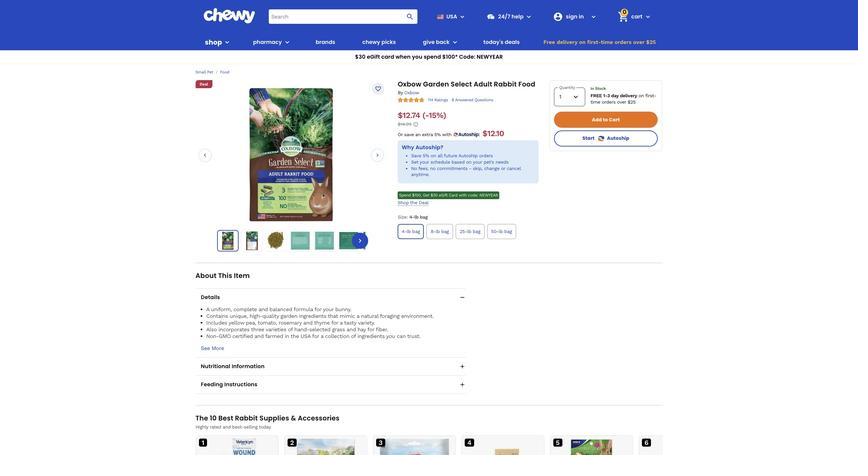 Task type: vqa. For each thing, say whether or not it's contained in the screenshot.
surfin'
no



Task type: locate. For each thing, give the bounding box(es) containing it.
chewy support image
[[487, 12, 496, 21]]

lb for 50-lb bag
[[499, 229, 503, 234]]

: down shop
[[407, 214, 408, 220]]

0 horizontal spatial of
[[288, 327, 293, 333]]

lb right "25-lb bag" at the bottom right of page
[[499, 229, 503, 234]]

oxbow garden select adult rabbit food, 4-lb bag slide 6 of 9 image
[[339, 232, 358, 250]]

and down best
[[223, 425, 231, 430]]

1 vertical spatial rabbit
[[235, 414, 258, 423]]

bag down size : 4-lb bag
[[412, 229, 420, 234]]

bag right 25-
[[473, 229, 480, 234]]

your up fees,
[[420, 159, 429, 165]]

1 vertical spatial :
[[407, 214, 408, 220]]

over
[[633, 39, 645, 45], [617, 99, 626, 105]]

food
[[220, 70, 229, 74], [518, 80, 535, 89]]

lb inside 25-lb bag button
[[467, 229, 471, 234]]

0 horizontal spatial deal
[[200, 82, 208, 86]]

4-
[[409, 214, 414, 220], [402, 229, 407, 234]]

2 vertical spatial orders
[[479, 153, 493, 158]]

orders down 1-
[[602, 99, 616, 105]]

0 horizontal spatial egift
[[367, 53, 380, 61]]

1 horizontal spatial deal
[[419, 200, 429, 205]]

1 vertical spatial time
[[591, 99, 600, 105]]

bag for 8-lb bag
[[441, 229, 449, 234]]

$25 down cart menu icon
[[646, 39, 656, 45]]

orders up pet's
[[479, 153, 493, 158]]

0 vertical spatial $30
[[355, 53, 366, 61]]

1 vertical spatial first-
[[645, 93, 656, 98]]

0 horizontal spatial delivery
[[557, 39, 578, 45]]

25-lb bag
[[460, 229, 480, 234]]

1 horizontal spatial the
[[410, 200, 417, 205]]

deal down small pet link
[[200, 82, 208, 86]]

1 vertical spatial with
[[459, 193, 467, 198]]

lb left "50-"
[[467, 229, 471, 234]]

on right day
[[639, 93, 644, 98]]

you inside a uniform, complete and balanced formula for your bunny. contains unique, high-quality garden ingredients that mimic a natural foraging environment. includes yellow pea, tomato, rosemary and thyme for a tasty variety. also incorporates three varieties of hand-selected grass and hay for fiber. non-gmo certified and farmed in the usa for a collection of ingredients you can trust.
[[386, 333, 395, 340]]

needs
[[496, 159, 509, 165]]

newyear down today's
[[477, 53, 503, 61]]

egift
[[367, 53, 380, 61], [439, 193, 448, 198]]

menu image
[[459, 13, 467, 21]]

0 vertical spatial 5%
[[434, 132, 441, 137]]

$25 down 'free 1-3 day delivery'
[[628, 99, 636, 105]]

24/7 help
[[498, 13, 524, 20]]

oxbow garden select adult rabbit food, 4-lb bag slide 1 of 9 image
[[249, 87, 334, 222], [219, 232, 237, 250]]

give
[[423, 38, 435, 46]]

1 vertical spatial oxbow garden select adult rabbit food, 4-lb bag slide 1 of 9 image
[[219, 232, 237, 250]]

delivery right free
[[557, 39, 578, 45]]

nutritional information
[[201, 363, 265, 371]]

egift inside site banner
[[367, 53, 380, 61]]

gmo
[[219, 333, 231, 340]]

environment.
[[401, 313, 434, 320]]

0 horizontal spatial with
[[442, 132, 452, 137]]

back
[[436, 38, 450, 46]]

1 horizontal spatial rabbit
[[494, 80, 517, 89]]

and up the high-
[[259, 306, 268, 313]]

your up that
[[323, 306, 334, 313]]

1 vertical spatial food
[[518, 80, 535, 89]]

0 horizontal spatial you
[[386, 333, 395, 340]]

ware critter pops small animal fun chew treats, large image
[[553, 439, 630, 455]]

pea,
[[246, 320, 256, 326]]

oxbow garden select adult rabbit food, 4-lb bag slide 2 of 9 image
[[242, 232, 261, 250]]

1 vertical spatial newyear
[[479, 193, 498, 198]]

1 horizontal spatial $30
[[431, 193, 438, 198]]

or
[[398, 132, 403, 137]]

card
[[381, 53, 394, 61]]

set
[[411, 159, 418, 165]]

1
[[202, 439, 204, 447]]

orders down items icon
[[615, 39, 632, 45]]

on left all
[[431, 153, 436, 158]]

1 horizontal spatial of
[[351, 333, 356, 340]]

1 horizontal spatial with
[[459, 193, 467, 198]]

bag right "50-"
[[504, 229, 512, 234]]

0 horizontal spatial your
[[323, 306, 334, 313]]

1 horizontal spatial food
[[518, 80, 535, 89]]

today's deals
[[483, 38, 520, 46]]

0 horizontal spatial the
[[291, 333, 299, 340]]

0 vertical spatial a
[[357, 313, 359, 320]]

0 vertical spatial orders
[[615, 39, 632, 45]]

0 vertical spatial list
[[217, 230, 383, 252]]

0 horizontal spatial rabbit
[[235, 414, 258, 423]]

1 vertical spatial deal
[[419, 200, 429, 205]]

usa inside 'popup button'
[[446, 13, 457, 20]]

a down selected
[[321, 333, 324, 340]]

&
[[291, 414, 296, 423]]

your inside a uniform, complete and balanced formula for your bunny. contains unique, high-quality garden ingredients that mimic a natural foraging environment. includes yellow pea, tomato, rosemary and thyme for a tasty variety. also incorporates three varieties of hand-selected grass and hay for fiber. non-gmo certified and farmed in the usa for a collection of ingredients you can trust.
[[323, 306, 334, 313]]

give back link
[[420, 34, 450, 50]]

a up grass
[[340, 320, 343, 326]]

time inside on first- time orders over $25
[[591, 99, 600, 105]]

0 vertical spatial oxbow garden select adult rabbit food, 4-lb bag slide 1 of 9 image
[[249, 87, 334, 222]]

: for size
[[407, 214, 408, 220]]

ingredients down hay
[[357, 333, 385, 340]]

autoship left $12.10 text field
[[458, 131, 479, 138]]

spend
[[399, 193, 411, 198]]

based
[[452, 159, 465, 165]]

extra
[[422, 132, 433, 137]]

1 vertical spatial a
[[340, 320, 343, 326]]

bag down shop the deal button
[[420, 214, 428, 220]]

1 vertical spatial the
[[291, 333, 299, 340]]

egift left card
[[439, 193, 448, 198]]

1 vertical spatial list
[[195, 436, 722, 455]]

first- inside button
[[587, 39, 601, 45]]

of down rosemary
[[288, 327, 293, 333]]

on first- time orders over $25
[[591, 93, 656, 105]]

lb inside '8-lb bag' button
[[436, 229, 440, 234]]

oxbow garden select adult rabbit food, 4-lb bag slide 4 of 9 image
[[291, 232, 310, 250]]

autoship inside why autoship? save 5% on all future autoship orders set your schedule based on your pet's needs no fees, no commitments - skip, change or cancel anytime.
[[459, 153, 478, 158]]

24/7
[[498, 13, 510, 20]]

1 vertical spatial oxbow
[[404, 90, 419, 95]]

site banner
[[0, 0, 858, 64]]

egift left 'card'
[[367, 53, 380, 61]]

0 vertical spatial 4-
[[409, 214, 414, 220]]

1 horizontal spatial egift
[[439, 193, 448, 198]]

orders inside button
[[615, 39, 632, 45]]

newyear for $30 egift card when you spend $100* code: newyear
[[477, 53, 503, 61]]

$30 right get
[[431, 193, 438, 198]]

$25
[[646, 39, 656, 45], [628, 99, 636, 105]]

1 horizontal spatial first-
[[645, 93, 656, 98]]

1 horizontal spatial 4-
[[409, 214, 414, 220]]

help menu image
[[525, 13, 533, 21]]

1 vertical spatial $25
[[628, 99, 636, 105]]

oxbow up by oxbow
[[398, 80, 421, 89]]

lb down size : 4-lb bag
[[407, 229, 411, 234]]

free delivery on first-time orders over $25
[[544, 39, 656, 45]]

25-lb bag button
[[456, 224, 484, 239]]

details image
[[459, 294, 466, 301]]

0 horizontal spatial time
[[591, 99, 600, 105]]

newyear right code:
[[479, 193, 498, 198]]

bag for 25-lb bag
[[473, 229, 480, 234]]

0 vertical spatial time
[[601, 39, 613, 45]]

1 vertical spatial you
[[386, 333, 395, 340]]

future
[[444, 153, 457, 158]]

0 horizontal spatial in
[[579, 13, 584, 20]]

menu image
[[223, 38, 231, 46]]

1 vertical spatial 4-
[[402, 229, 407, 234]]

lb for 25-lb bag
[[467, 229, 471, 234]]

formula
[[294, 306, 313, 313]]

1 vertical spatial usa
[[301, 333, 311, 340]]

in up free
[[591, 86, 594, 91]]

$100,
[[412, 193, 422, 198]]

on
[[579, 39, 586, 45], [639, 93, 644, 98], [431, 153, 436, 158], [466, 159, 472, 165]]

5% right extra
[[434, 132, 441, 137]]

pet
[[207, 70, 213, 74]]

2 horizontal spatial your
[[473, 159, 482, 165]]

and up hand-
[[303, 320, 313, 326]]

0 vertical spatial newyear
[[477, 53, 503, 61]]

bag for 50-lb bag
[[504, 229, 512, 234]]

Search text field
[[269, 9, 418, 24]]

usa down hand-
[[301, 333, 311, 340]]

0 vertical spatial $25
[[646, 39, 656, 45]]

you left can
[[386, 333, 395, 340]]

you right when
[[412, 53, 422, 61]]

1 horizontal spatial delivery
[[620, 93, 637, 98]]

naturals by rosewood trio of fun balls small pet toy, 3 count image
[[465, 439, 541, 455]]

lb
[[414, 214, 419, 220], [407, 229, 411, 234], [436, 229, 440, 234], [467, 229, 471, 234], [499, 229, 503, 234]]

1 horizontal spatial :
[[479, 131, 480, 138]]

autoship for autoship
[[607, 135, 629, 142]]

1 vertical spatial in
[[591, 86, 594, 91]]

over down cart
[[633, 39, 645, 45]]

in
[[285, 333, 289, 340]]

1 vertical spatial $30
[[431, 193, 438, 198]]

no
[[411, 166, 417, 171]]

0 vertical spatial in
[[579, 13, 584, 20]]

deal down get
[[419, 200, 429, 205]]

1 vertical spatial over
[[617, 99, 626, 105]]

$30 inside spend $100, get $30 egift card with code: newyear shop the deal
[[431, 193, 438, 198]]

4
[[467, 439, 471, 447]]

1 vertical spatial delivery
[[620, 93, 637, 98]]

1 vertical spatial egift
[[439, 193, 448, 198]]

account menu image
[[590, 13, 598, 21]]

0 horizontal spatial usa
[[301, 333, 311, 340]]

1 horizontal spatial 3
[[607, 93, 610, 98]]

items image
[[617, 11, 629, 23]]

1 horizontal spatial over
[[633, 39, 645, 45]]

0 vertical spatial rabbit
[[494, 80, 517, 89]]

for up thyme
[[315, 306, 321, 313]]

1 horizontal spatial oxbow garden select adult rabbit food, 4-lb bag slide 1 of 9 image
[[249, 87, 334, 222]]

in
[[579, 13, 584, 20], [591, 86, 594, 91]]

0 vertical spatial you
[[412, 53, 422, 61]]

lb left 25-
[[436, 229, 440, 234]]

ingredients up thyme
[[299, 313, 326, 320]]

free 1-3 day delivery
[[591, 93, 637, 98]]

feeding instructions image
[[459, 382, 466, 388]]

1 horizontal spatial ingredients
[[357, 333, 385, 340]]

of down tasty
[[351, 333, 356, 340]]

oxbow right by
[[404, 90, 419, 95]]

$12.74
[[398, 111, 420, 120]]

0 horizontal spatial 3
[[379, 439, 383, 447]]

$30 egift card when you spend $100* code: newyear
[[355, 53, 503, 61]]

small pet link
[[195, 70, 213, 75]]

feeding
[[201, 381, 223, 389]]

varieties
[[266, 327, 286, 333]]

Product search field
[[269, 9, 418, 24]]

0 vertical spatial over
[[633, 39, 645, 45]]

0 horizontal spatial :
[[407, 214, 408, 220]]

1 vertical spatial orders
[[602, 99, 616, 105]]

get
[[423, 193, 429, 198]]

small pet
[[195, 70, 213, 74]]

autoship up based
[[459, 153, 478, 158]]

list
[[217, 230, 383, 252], [195, 436, 722, 455]]

deals
[[505, 38, 520, 46]]

in right sign in the right of the page
[[579, 13, 584, 20]]

over down day
[[617, 99, 626, 105]]

your up skip, on the top right of the page
[[473, 159, 482, 165]]

free
[[591, 93, 602, 98]]

delivery right day
[[620, 93, 637, 98]]

with right card
[[459, 193, 467, 198]]

0 horizontal spatial $25
[[628, 99, 636, 105]]

rabbit up 'selling'
[[235, 414, 258, 423]]

lb for 8-lb bag
[[436, 229, 440, 234]]

1 horizontal spatial you
[[412, 53, 422, 61]]

spend $100, get $30 egift card with code: newyear shop the deal
[[398, 193, 498, 205]]

fees,
[[419, 166, 429, 171]]

by
[[398, 90, 403, 95]]

0
[[623, 8, 627, 16]]

0 horizontal spatial ingredients
[[299, 313, 326, 320]]

all
[[438, 153, 443, 158]]

a
[[206, 306, 209, 313]]

the right in on the left bottom of the page
[[291, 333, 299, 340]]

4- inside button
[[402, 229, 407, 234]]

rabbit
[[494, 80, 517, 89], [235, 414, 258, 423]]

0 horizontal spatial 5%
[[423, 153, 429, 158]]

4- right size
[[409, 214, 414, 220]]

newyear
[[477, 53, 503, 61], [479, 193, 498, 198]]

4- down size
[[402, 229, 407, 234]]

group
[[396, 223, 540, 241]]

0 horizontal spatial $30
[[355, 53, 366, 61]]

-
[[469, 166, 471, 171]]

also
[[206, 327, 217, 333]]

0 horizontal spatial first-
[[587, 39, 601, 45]]

chewy picks
[[362, 38, 396, 46]]

lb inside 50-lb bag button
[[499, 229, 503, 234]]

50-lb bag
[[491, 229, 512, 234]]

newyear inside spend $100, get $30 egift card with code: newyear shop the deal
[[479, 193, 498, 198]]

1 vertical spatial 5%
[[423, 153, 429, 158]]

the down $100,
[[410, 200, 417, 205]]

0 vertical spatial usa
[[446, 13, 457, 20]]

0 vertical spatial egift
[[367, 53, 380, 61]]

on down sign in
[[579, 39, 586, 45]]

oxbow essentials adult rabbit food all natural adult rabbit pellets, 25-lb bag image
[[287, 439, 364, 455]]

sign in link
[[551, 9, 588, 25]]

$30 down 'chewy'
[[355, 53, 366, 61]]

bag right 8-
[[441, 229, 449, 234]]

grass
[[332, 327, 345, 333]]

oxbow garden select adult rabbit food, 4-lb bag slide 3 of 9 image
[[267, 232, 285, 250]]

feeding instructions
[[201, 381, 258, 389]]

0 horizontal spatial food
[[220, 70, 229, 74]]

lb inside 4-lb bag button
[[407, 229, 411, 234]]

24/7 help link
[[484, 9, 524, 25]]

a right mimic
[[357, 313, 359, 320]]

and down tasty
[[347, 327, 356, 333]]

orders inside on first- time orders over $25
[[602, 99, 616, 105]]

10
[[210, 414, 217, 423]]

with right extra
[[442, 132, 452, 137]]

1 horizontal spatial a
[[340, 320, 343, 326]]

autoship down cart
[[607, 135, 629, 142]]

for down that
[[331, 320, 338, 326]]

code:
[[468, 193, 478, 198]]

0 horizontal spatial 4-
[[402, 229, 407, 234]]

0 vertical spatial food
[[220, 70, 229, 74]]

unique,
[[230, 313, 248, 320]]

rabbit inside the 10 best rabbit supplies & accessories highly rated and best-selling today
[[235, 414, 258, 423]]

lb for 4-lb bag
[[407, 229, 411, 234]]

an
[[415, 132, 421, 137]]

0 vertical spatial first-
[[587, 39, 601, 45]]

usa button
[[434, 9, 467, 25]]

the inside a uniform, complete and balanced formula for your bunny. contains unique, high-quality garden ingredients that mimic a natural foraging environment. includes yellow pea, tomato, rosemary and thyme for a tasty variety. also incorporates three varieties of hand-selected grass and hay for fiber. non-gmo certified and farmed in the usa for a collection of ingredients you can trust.
[[291, 333, 299, 340]]

newyear inside site banner
[[477, 53, 503, 61]]

1 horizontal spatial $25
[[646, 39, 656, 45]]

uniform,
[[211, 306, 232, 313]]

usa left menu image
[[446, 13, 457, 20]]

5% down the autoship? on the top of the page
[[423, 153, 429, 158]]

or save an extra 5% with
[[398, 132, 452, 137]]

0 vertical spatial :
[[479, 131, 480, 138]]

size
[[398, 214, 407, 220]]

rabbit right adult
[[494, 80, 517, 89]]

highly
[[195, 425, 208, 430]]

: left $12.10 text field
[[479, 131, 480, 138]]

$25 inside on first- time orders over $25
[[628, 99, 636, 105]]



Task type: describe. For each thing, give the bounding box(es) containing it.
trust.
[[407, 333, 421, 340]]

on inside on first- time orders over $25
[[639, 93, 644, 98]]

size : 4-lb bag
[[398, 214, 428, 220]]

quality
[[262, 313, 279, 320]]

supplies
[[260, 414, 289, 423]]

save
[[411, 153, 421, 158]]

natural
[[361, 313, 378, 320]]

vetericyn plus antimicrobial wound care spray for dogs, cats, horses, birds & small pets, 3-oz bottle image
[[199, 439, 275, 455]]

includes
[[206, 320, 227, 326]]

0 vertical spatial ingredients
[[299, 313, 326, 320]]

15%)
[[429, 111, 446, 120]]

$12.74 (-15%)
[[398, 111, 446, 120]]

the inside spend $100, get $30 egift card with code: newyear shop the deal
[[410, 200, 417, 205]]

50-lb bag button
[[487, 224, 516, 239]]

chewy picks link
[[360, 34, 399, 50]]

1-
[[603, 93, 607, 98]]

newyear for spend $100, get $30 egift card with code: newyear shop the deal
[[479, 193, 498, 198]]

pharmacy menu image
[[283, 38, 291, 46]]

anytime.
[[411, 172, 430, 177]]

orders inside why autoship? save 5% on all future autoship orders set your schedule based on your pet's needs no fees, no commitments - skip, change or cancel anytime.
[[479, 153, 493, 158]]

see
[[201, 345, 210, 352]]

cancel
[[507, 166, 521, 171]]

save
[[404, 132, 414, 137]]

oxbow garden select adult rabbit food, 4-lb bag slide 5 of 9 image
[[315, 232, 334, 250]]

tomato,
[[258, 320, 277, 326]]

$30 inside site banner
[[355, 53, 366, 61]]

non-
[[206, 333, 219, 340]]

give back
[[423, 38, 450, 46]]

group containing 4-lb bag
[[396, 223, 540, 241]]

for down selected
[[312, 333, 319, 340]]

accessories
[[298, 414, 340, 423]]

0 vertical spatial 3
[[607, 93, 610, 98]]

nutritional
[[201, 363, 230, 371]]

schedule
[[431, 159, 450, 165]]

usa inside a uniform, complete and balanced formula for your bunny. contains unique, high-quality garden ingredients that mimic a natural foraging environment. includes yellow pea, tomato, rosemary and thyme for a tasty variety. also incorporates three varieties of hand-selected grass and hay for fiber. non-gmo certified and farmed in the usa for a collection of ingredients you can trust.
[[301, 333, 311, 340]]

sign
[[566, 13, 578, 20]]

garden
[[423, 80, 449, 89]]

over inside on first- time orders over $25
[[617, 99, 626, 105]]

bag for 4-lb bag
[[412, 229, 420, 234]]

a uniform, complete and balanced formula for your bunny. contains unique, high-quality garden ingredients that mimic a natural foraging environment. includes yellow pea, tomato, rosemary and thyme for a tasty variety. also incorporates three varieties of hand-selected grass and hay for fiber. non-gmo certified and farmed in the usa for a collection of ingredients you can trust.
[[206, 306, 434, 340]]

add to cart button
[[554, 112, 658, 128]]

2 horizontal spatial a
[[357, 313, 359, 320]]

oxbow garden select adult rabbit food, 4-lb bag slide 1 of 9 image inside carousel-slider region
[[249, 87, 334, 222]]

you inside site banner
[[412, 53, 422, 61]]

information
[[232, 363, 265, 371]]

autoship for autoship :
[[458, 131, 479, 138]]

rated
[[210, 425, 221, 430]]

2
[[290, 439, 294, 447]]

about
[[195, 271, 217, 281]]

1 vertical spatial of
[[351, 333, 356, 340]]

0 horizontal spatial oxbow garden select adult rabbit food, 4-lb bag slide 1 of 9 image
[[219, 232, 237, 250]]

adult
[[474, 80, 492, 89]]

1 vertical spatial ingredients
[[357, 333, 385, 340]]

8 answered questions button
[[450, 97, 493, 103]]

cart
[[609, 116, 620, 123]]

$25 inside button
[[646, 39, 656, 45]]

today
[[259, 425, 271, 430]]

select
[[451, 80, 472, 89]]

give back menu image
[[451, 38, 459, 46]]

ratings
[[434, 98, 448, 102]]

answered
[[455, 98, 473, 102]]

$12.10 text field
[[483, 129, 504, 138]]

8 answered questions
[[452, 98, 493, 102]]

selected
[[309, 327, 330, 333]]

petag bene-bac plus gel digestive supplement for dogs, cats & small pets, 15g syringe image
[[642, 439, 718, 455]]

about this item
[[195, 271, 250, 281]]

1 horizontal spatial 5%
[[434, 132, 441, 137]]

see more
[[201, 345, 224, 352]]

fiber.
[[376, 327, 388, 333]]

free delivery on first-time orders over $25 button
[[542, 34, 658, 50]]

change
[[484, 166, 500, 171]]

cart menu image
[[644, 13, 652, 21]]

this
[[218, 271, 232, 281]]

and inside the 10 best rabbit supplies & accessories highly rated and best-selling today
[[223, 425, 231, 430]]

shop button
[[205, 34, 231, 50]]

over inside button
[[633, 39, 645, 45]]

instructions
[[224, 381, 258, 389]]

114 ratings button
[[428, 97, 448, 103]]

on inside button
[[579, 39, 586, 45]]

submit search image
[[406, 13, 414, 21]]

for down variety. at bottom
[[368, 327, 374, 333]]

why autoship? save 5% on all future autoship orders set your schedule based on your pet's needs no fees, no commitments - skip, change or cancel anytime.
[[402, 144, 521, 177]]

4-lb bag
[[402, 229, 420, 234]]

selling
[[244, 425, 258, 430]]

spend
[[424, 53, 441, 61]]

kaytee baked apple timothy biscuit small animal treats, 4-oz bag image
[[376, 439, 453, 455]]

skip,
[[473, 166, 483, 171]]

high-
[[249, 313, 262, 320]]

certified
[[232, 333, 253, 340]]

that
[[328, 313, 338, 320]]

0 vertical spatial deal
[[200, 82, 208, 86]]

on up -
[[466, 159, 472, 165]]

can
[[397, 333, 406, 340]]

oxbow garden select adult rabbit food, 4-lb bag slide 7 of 9 image
[[363, 232, 382, 250]]

1 horizontal spatial in
[[591, 86, 594, 91]]

variety.
[[358, 320, 375, 326]]

lb right size
[[414, 214, 419, 220]]

list containing 1
[[195, 436, 722, 455]]

delivery inside button
[[557, 39, 578, 45]]

to
[[603, 116, 608, 123]]

deal inside spend $100, get $30 egift card with code: newyear shop the deal
[[419, 200, 429, 205]]

carousel-slider region
[[198, 87, 384, 223]]

0 horizontal spatial a
[[321, 333, 324, 340]]

and down three
[[254, 333, 264, 340]]

day
[[611, 93, 619, 98]]

farmed
[[265, 333, 283, 340]]

0 vertical spatial oxbow
[[398, 80, 421, 89]]

0 vertical spatial with
[[442, 132, 452, 137]]

in inside site banner
[[579, 13, 584, 20]]

$12.10
[[483, 129, 504, 138]]

time inside button
[[601, 39, 613, 45]]

the 10 best rabbit supplies & accessories highly rated and best-selling today
[[195, 414, 340, 430]]

$12.74 (-15%) text field
[[398, 111, 446, 120]]

egift inside spend $100, get $30 egift card with code: newyear shop the deal
[[439, 193, 448, 198]]

questions
[[475, 98, 493, 102]]

1 vertical spatial 3
[[379, 439, 383, 447]]

with inside spend $100, get $30 egift card with code: newyear shop the deal
[[459, 193, 467, 198]]

nutritional information image
[[459, 363, 466, 370]]

$14.99 text field
[[398, 122, 412, 127]]

0 vertical spatial of
[[288, 327, 293, 333]]

oxbow link
[[404, 90, 419, 95]]

more
[[212, 345, 224, 352]]

first- inside on first- time orders over $25
[[645, 93, 656, 98]]

brands link
[[313, 34, 338, 50]]

5% inside why autoship? save 5% on all future autoship orders set your schedule based on your pet's needs no fees, no commitments - skip, change or cancel anytime.
[[423, 153, 429, 158]]

the
[[195, 414, 208, 423]]

small
[[195, 70, 206, 74]]

4-lb bag button
[[398, 224, 424, 239]]

chewy home image
[[203, 8, 255, 23]]

details
[[201, 294, 220, 301]]

1 horizontal spatial your
[[420, 159, 429, 165]]

add to cart
[[592, 116, 620, 123]]

today's
[[483, 38, 504, 46]]

50-
[[491, 229, 499, 234]]

collection
[[325, 333, 349, 340]]

: for autoship
[[479, 131, 480, 138]]

8-lb bag button
[[427, 224, 453, 239]]

114
[[428, 98, 433, 102]]



